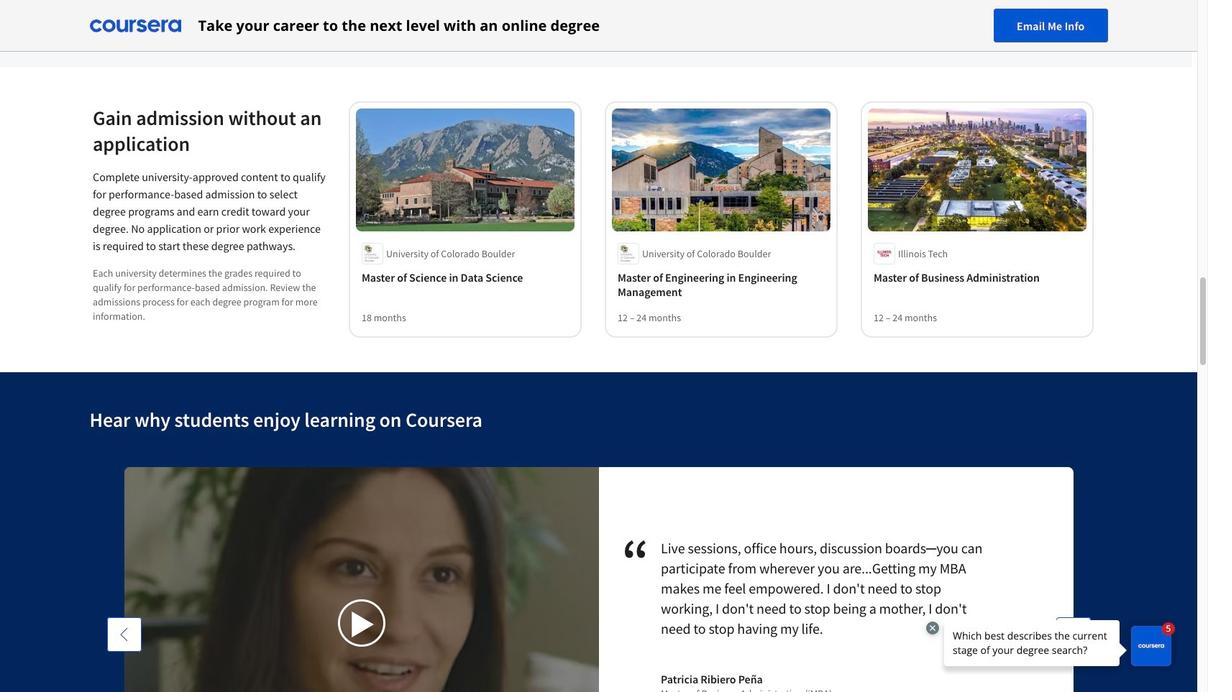 Task type: vqa. For each thing, say whether or not it's contained in the screenshot.
the rightmost or
no



Task type: locate. For each thing, give the bounding box(es) containing it.
previous testimonial element
[[107, 618, 141, 693]]



Task type: describe. For each thing, give the bounding box(es) containing it.
coursera image
[[90, 14, 181, 37]]

next testimonial element
[[1057, 618, 1091, 693]]

next image
[[1067, 628, 1081, 643]]

previous image
[[117, 628, 131, 643]]



